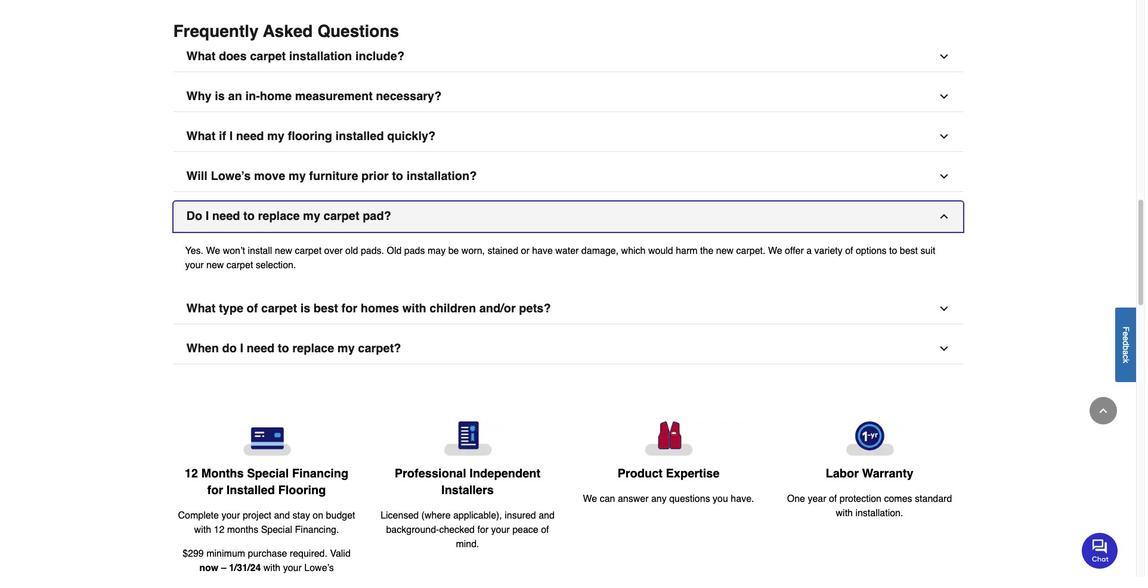 Task type: vqa. For each thing, say whether or not it's contained in the screenshot.


Task type: locate. For each thing, give the bounding box(es) containing it.
be
[[448, 246, 459, 256]]

chevron down image
[[938, 51, 950, 62], [938, 90, 950, 102], [938, 170, 950, 182], [938, 343, 950, 355]]

with up in
[[264, 563, 281, 574]]

to inside yes. we won't install new carpet over old pads. old pads may be worn, stained or have water damage, which would harm the new carpet. we offer a variety of options to best suit your new carpet selection.
[[890, 246, 897, 256]]

0 vertical spatial chevron up image
[[938, 210, 950, 222]]

0 vertical spatial chevron down image
[[938, 130, 950, 142]]

chevron down image inside when do i need to replace my carpet? button
[[938, 343, 950, 355]]

carpet?
[[358, 342, 401, 355]]

1 horizontal spatial chevron up image
[[1098, 405, 1110, 417]]

what left type
[[186, 302, 216, 315]]

for down applicable),
[[478, 525, 489, 536]]

1 and from the left
[[539, 511, 555, 521]]

1 e from the top
[[1122, 332, 1131, 336]]

1 horizontal spatial for
[[342, 302, 357, 315]]

do i need to replace my carpet pad?
[[186, 209, 391, 223]]

can
[[600, 494, 615, 505]]

2 horizontal spatial i
[[240, 342, 243, 355]]

we right yes.
[[206, 246, 220, 256]]

in-
[[245, 89, 260, 103]]

best up 'when do i need to replace my carpet?'
[[314, 302, 338, 315]]

lowe's
[[211, 169, 251, 183], [304, 563, 334, 574]]

your down insured
[[491, 525, 510, 536]]

financing
[[292, 467, 349, 481]]

with inside complete your project and stay on budget with 12 months special financing.
[[194, 525, 211, 536]]

will lowe's move my furniture prior to installation?
[[186, 169, 477, 183]]

of inside one year of protection comes standard with installation.
[[829, 494, 837, 505]]

chevron down image
[[938, 130, 950, 142], [938, 303, 950, 315]]

and inside complete your project and stay on budget with 12 months special financing.
[[274, 511, 290, 521]]

flooring
[[278, 484, 326, 497]]

what for what if i need my flooring installed quickly?
[[186, 129, 216, 143]]

i for if
[[230, 129, 233, 143]]

what type of carpet is best for homes with children and/or pets? button
[[173, 294, 963, 324]]

a up k
[[1122, 350, 1131, 355]]

yes.
[[185, 246, 203, 256]]

0 horizontal spatial lowe's
[[211, 169, 251, 183]]

new right the
[[716, 246, 734, 256]]

any
[[651, 494, 667, 505]]

one year of protection comes standard with installation.
[[787, 494, 952, 519]]

1 vertical spatial replace
[[292, 342, 334, 355]]

0 horizontal spatial new
[[206, 260, 224, 271]]

with right homes
[[403, 302, 426, 315]]

is left an
[[215, 89, 225, 103]]

1 vertical spatial lowe's
[[304, 563, 334, 574]]

1 vertical spatial best
[[314, 302, 338, 315]]

chevron down image for my
[[938, 343, 950, 355]]

what does carpet installation include? button
[[173, 42, 963, 72]]

special down project
[[261, 525, 292, 536]]

for down months
[[207, 484, 223, 497]]

only.
[[311, 577, 331, 578]]

a right the offer
[[807, 246, 812, 256]]

peace
[[513, 525, 539, 536]]

1 vertical spatial chevron up image
[[1098, 405, 1110, 417]]

lowe's up only.
[[304, 563, 334, 574]]

chevron down image inside will lowe's move my furniture prior to installation? button
[[938, 170, 950, 182]]

–
[[221, 563, 226, 574]]

to right do
[[278, 342, 289, 355]]

water
[[556, 246, 579, 256]]

what down frequently
[[186, 49, 216, 63]]

$299 minimum purchase required. valid now – 1/31/24
[[183, 549, 351, 574]]

why
[[186, 89, 212, 103]]

special up the installed
[[247, 467, 289, 481]]

chevron down image inside what type of carpet is best for homes with children and/or pets? button
[[938, 303, 950, 315]]

your inside complete your project and stay on budget with 12 months special financing.
[[222, 511, 240, 521]]

product
[[618, 467, 663, 481]]

we left can
[[583, 494, 597, 505]]

lowe's right will on the top of page
[[211, 169, 251, 183]]

2 chevron down image from the top
[[938, 303, 950, 315]]

chevron down image for what if i need my flooring installed quickly?
[[938, 130, 950, 142]]

0 vertical spatial for
[[342, 302, 357, 315]]

your
[[185, 260, 204, 271], [222, 511, 240, 521], [491, 525, 510, 536], [283, 563, 302, 574]]

carpet left 'pad?'
[[324, 209, 360, 223]]

1 chevron down image from the top
[[938, 130, 950, 142]]

we
[[206, 246, 220, 256], [768, 246, 783, 256], [583, 494, 597, 505]]

2 vertical spatial need
[[247, 342, 275, 355]]

replace inside when do i need to replace my carpet? button
[[292, 342, 334, 355]]

1 what from the top
[[186, 49, 216, 63]]

0 vertical spatial i
[[230, 129, 233, 143]]

best inside yes. we won't install new carpet over old pads. old pads may be worn, stained or have water damage, which would harm the new carpet. we offer a variety of options to best suit your new carpet selection.
[[900, 246, 918, 256]]

installation
[[289, 49, 352, 63]]

for inside button
[[342, 302, 357, 315]]

yes. we won't install new carpet over old pads. old pads may be worn, stained or have water damage, which would harm the new carpet. we offer a variety of options to best suit your new carpet selection.
[[185, 246, 936, 271]]

budget
[[326, 511, 355, 521]]

f e e d b a c k button
[[1116, 308, 1137, 382]]

and
[[539, 511, 555, 521], [274, 511, 290, 521]]

card.
[[251, 577, 274, 578]]

new
[[275, 246, 292, 256], [716, 246, 734, 256], [206, 260, 224, 271]]

1 vertical spatial chevron down image
[[938, 303, 950, 315]]

0 horizontal spatial and
[[274, 511, 290, 521]]

of
[[845, 246, 853, 256], [247, 302, 258, 315], [829, 494, 837, 505], [541, 525, 549, 536]]

0 horizontal spatial i
[[206, 209, 209, 223]]

will lowe's move my furniture prior to installation? button
[[173, 161, 963, 192]]

may
[[428, 246, 446, 256]]

a dark blue credit card icon. image
[[176, 422, 358, 456]]

2 vertical spatial i
[[240, 342, 243, 355]]

i
[[230, 129, 233, 143], [206, 209, 209, 223], [240, 342, 243, 355]]

2 e from the top
[[1122, 336, 1131, 341]]

1 horizontal spatial i
[[230, 129, 233, 143]]

12
[[185, 467, 198, 481]]

we left the offer
[[768, 246, 783, 256]]

pad?
[[363, 209, 391, 223]]

to right options
[[890, 246, 897, 256]]

2 what from the top
[[186, 129, 216, 143]]

why is an in-home measurement necessary? button
[[173, 82, 963, 112]]

1 vertical spatial special
[[261, 525, 292, 536]]

quickly?
[[387, 129, 436, 143]]

1 vertical spatial a
[[1122, 350, 1131, 355]]

chevron down image for what type of carpet is best for homes with children and/or pets?
[[938, 303, 950, 315]]

background-
[[386, 525, 439, 536]]

my down will lowe's move my furniture prior to installation?
[[303, 209, 320, 223]]

labor
[[826, 467, 859, 481]]

0 horizontal spatial a
[[807, 246, 812, 256]]

0 vertical spatial replace
[[258, 209, 300, 223]]

need for if
[[236, 129, 264, 143]]

new down won't
[[206, 260, 224, 271]]

0 vertical spatial best
[[900, 246, 918, 256]]

0 horizontal spatial best
[[314, 302, 338, 315]]

4 chevron down image from the top
[[938, 343, 950, 355]]

independent
[[470, 467, 541, 481]]

your up store
[[283, 563, 302, 574]]

0 horizontal spatial we
[[206, 246, 220, 256]]

1 horizontal spatial best
[[900, 246, 918, 256]]

chevron up image inside scroll to top element
[[1098, 405, 1110, 417]]

lowe's inside with your lowe's advantage card. in store only.
[[304, 563, 334, 574]]

advantage
[[203, 577, 248, 578]]

carpet.
[[737, 246, 766, 256]]

what
[[186, 49, 216, 63], [186, 129, 216, 143], [186, 302, 216, 315]]

and inside licensed (where applicable), insured and background-checked for your peace of mind.
[[539, 511, 555, 521]]

chat invite button image
[[1082, 533, 1119, 569]]

installation.
[[856, 508, 904, 519]]

2 vertical spatial what
[[186, 302, 216, 315]]

1 vertical spatial for
[[207, 484, 223, 497]]

e
[[1122, 332, 1131, 336], [1122, 336, 1131, 341]]

0 vertical spatial a
[[807, 246, 812, 256]]

b
[[1122, 346, 1131, 350]]

lowe's inside button
[[211, 169, 251, 183]]

to up 'install'
[[243, 209, 255, 223]]

0 vertical spatial need
[[236, 129, 264, 143]]

old
[[387, 246, 402, 256]]

for
[[342, 302, 357, 315], [207, 484, 223, 497], [478, 525, 489, 536]]

won't
[[223, 246, 245, 256]]

of right year
[[829, 494, 837, 505]]

of right variety
[[845, 246, 853, 256]]

for left homes
[[342, 302, 357, 315]]

with inside what type of carpet is best for homes with children and/or pets? button
[[403, 302, 426, 315]]

my left flooring
[[267, 129, 285, 143]]

with down protection
[[836, 508, 853, 519]]

1 chevron down image from the top
[[938, 51, 950, 62]]

of right type
[[247, 302, 258, 315]]

3 what from the top
[[186, 302, 216, 315]]

0 vertical spatial lowe's
[[211, 169, 251, 183]]

2 horizontal spatial new
[[716, 246, 734, 256]]

standard
[[915, 494, 952, 505]]

1 horizontal spatial and
[[539, 511, 555, 521]]

2 horizontal spatial for
[[478, 525, 489, 536]]

0 vertical spatial special
[[247, 467, 289, 481]]

purchase
[[248, 549, 287, 560]]

will
[[186, 169, 208, 183]]

2 horizontal spatial we
[[768, 246, 783, 256]]

0 vertical spatial what
[[186, 49, 216, 63]]

to
[[392, 169, 403, 183], [243, 209, 255, 223], [890, 246, 897, 256], [278, 342, 289, 355]]

1 vertical spatial is
[[300, 302, 310, 315]]

flooring
[[288, 129, 332, 143]]

chevron up image
[[938, 210, 950, 222], [1098, 405, 1110, 417]]

1 horizontal spatial lowe's
[[304, 563, 334, 574]]

of inside yes. we won't install new carpet over old pads. old pads may be worn, stained or have water damage, which would harm the new carpet. we offer a variety of options to best suit your new carpet selection.
[[845, 246, 853, 256]]

1 horizontal spatial is
[[300, 302, 310, 315]]

carpet up 'when do i need to replace my carpet?'
[[261, 302, 297, 315]]

a blue 1-year labor warranty icon. image
[[779, 422, 961, 456]]

your up 12 months
[[222, 511, 240, 521]]

new up selection.
[[275, 246, 292, 256]]

2 and from the left
[[274, 511, 290, 521]]

worn,
[[462, 246, 485, 256]]

a inside yes. we won't install new carpet over old pads. old pads may be worn, stained or have water damage, which would harm the new carpet. we offer a variety of options to best suit your new carpet selection.
[[807, 246, 812, 256]]

0 horizontal spatial chevron up image
[[938, 210, 950, 222]]

of right peace at the bottom left of the page
[[541, 525, 549, 536]]

warranty
[[862, 467, 914, 481]]

chevron down image inside why is an in-home measurement necessary? button
[[938, 90, 950, 102]]

pets?
[[519, 302, 551, 315]]

and left stay
[[274, 511, 290, 521]]

is
[[215, 89, 225, 103], [300, 302, 310, 315]]

0 horizontal spatial for
[[207, 484, 223, 497]]

1 horizontal spatial a
[[1122, 350, 1131, 355]]

best inside what type of carpet is best for homes with children and/or pets? button
[[314, 302, 338, 315]]

carpet left 'over'
[[295, 246, 322, 256]]

e up d
[[1122, 332, 1131, 336]]

would
[[648, 246, 673, 256]]

with down complete
[[194, 525, 211, 536]]

your down yes.
[[185, 260, 204, 271]]

what if i need my flooring installed quickly?
[[186, 129, 436, 143]]

0 vertical spatial is
[[215, 89, 225, 103]]

3 chevron down image from the top
[[938, 170, 950, 182]]

carpet down won't
[[227, 260, 253, 271]]

best left suit
[[900, 246, 918, 256]]

is up 'when do i need to replace my carpet?'
[[300, 302, 310, 315]]

2 vertical spatial for
[[478, 525, 489, 536]]

e up b
[[1122, 336, 1131, 341]]

1 vertical spatial what
[[186, 129, 216, 143]]

what left if
[[186, 129, 216, 143]]

and right insured
[[539, 511, 555, 521]]

special
[[247, 467, 289, 481], [261, 525, 292, 536]]

expertise
[[666, 467, 720, 481]]

over
[[324, 246, 343, 256]]

what does carpet installation include?
[[186, 49, 405, 63]]

chevron down image inside what if i need my flooring installed quickly? button
[[938, 130, 950, 142]]

2 chevron down image from the top
[[938, 90, 950, 102]]

12 months special financing for installed flooring
[[185, 467, 349, 497]]

1 vertical spatial need
[[212, 209, 240, 223]]

my right the move
[[289, 169, 306, 183]]



Task type: describe. For each thing, give the bounding box(es) containing it.
prior
[[362, 169, 389, 183]]

variety
[[815, 246, 843, 256]]

d
[[1122, 341, 1131, 346]]

store
[[287, 577, 309, 578]]

home
[[260, 89, 292, 103]]

selection.
[[256, 260, 296, 271]]

applicable),
[[453, 511, 502, 521]]

your inside with your lowe's advantage card. in store only.
[[283, 563, 302, 574]]

mind.
[[456, 539, 479, 550]]

to right 'prior'
[[392, 169, 403, 183]]

project
[[243, 511, 271, 521]]

move
[[254, 169, 285, 183]]

insured
[[505, 511, 536, 521]]

of inside licensed (where applicable), insured and background-checked for your peace of mind.
[[541, 525, 549, 536]]

protection
[[840, 494, 882, 505]]

for inside 12 months special financing for installed flooring
[[207, 484, 223, 497]]

children
[[430, 302, 476, 315]]

in
[[277, 577, 285, 578]]

carpet down the frequently asked questions
[[250, 49, 286, 63]]

1 vertical spatial i
[[206, 209, 209, 223]]

frequently
[[173, 21, 259, 40]]

professional
[[395, 467, 466, 481]]

$299
[[183, 549, 204, 560]]

of inside button
[[247, 302, 258, 315]]

chevron up image inside do i need to replace my carpet pad? button
[[938, 210, 950, 222]]

what for what type of carpet is best for homes with children and/or pets?
[[186, 302, 216, 315]]

complete
[[178, 511, 219, 521]]

asked
[[263, 21, 313, 40]]

with your lowe's advantage card. in store only.
[[203, 563, 334, 578]]

year
[[808, 494, 827, 505]]

the
[[700, 246, 714, 256]]

install
[[248, 246, 272, 256]]

checked
[[439, 525, 475, 536]]

do
[[222, 342, 237, 355]]

pads
[[404, 246, 425, 256]]

we can answer any questions you have.
[[583, 494, 754, 505]]

chevron down image for to
[[938, 170, 950, 182]]

one
[[787, 494, 805, 505]]

what if i need my flooring installed quickly? button
[[173, 122, 963, 152]]

questions
[[318, 21, 399, 40]]

12 months
[[214, 525, 258, 536]]

have.
[[731, 494, 754, 505]]

1/31/24
[[229, 563, 261, 574]]

installed
[[227, 484, 275, 497]]

f
[[1122, 327, 1131, 332]]

options
[[856, 246, 887, 256]]

for inside licensed (where applicable), insured and background-checked for your peace of mind.
[[478, 525, 489, 536]]

old
[[345, 246, 358, 256]]

suit
[[921, 246, 936, 256]]

why is an in-home measurement necessary?
[[186, 89, 442, 103]]

i for do
[[240, 342, 243, 355]]

your inside yes. we won't install new carpet over old pads. old pads may be worn, stained or have water damage, which would harm the new carpet. we offer a variety of options to best suit your new carpet selection.
[[185, 260, 204, 271]]

do
[[186, 209, 202, 223]]

now
[[199, 563, 218, 574]]

what type of carpet is best for homes with children and/or pets?
[[186, 302, 551, 315]]

minimum
[[207, 549, 245, 560]]

1 horizontal spatial new
[[275, 246, 292, 256]]

if
[[219, 129, 226, 143]]

1 horizontal spatial we
[[583, 494, 597, 505]]

chevron down image inside what does carpet installation include? button
[[938, 51, 950, 62]]

special inside 12 months special financing for installed flooring
[[247, 467, 289, 481]]

which
[[621, 246, 646, 256]]

required.
[[290, 549, 328, 560]]

a lowe's red vest icon. image
[[578, 422, 760, 456]]

questions
[[669, 494, 710, 505]]

scroll to top element
[[1090, 397, 1117, 425]]

with inside with your lowe's advantage card. in store only.
[[264, 563, 281, 574]]

comes
[[884, 494, 913, 505]]

and/or
[[479, 302, 516, 315]]

harm
[[676, 246, 698, 256]]

labor warranty
[[826, 467, 914, 481]]

when do i need to replace my carpet?
[[186, 342, 401, 355]]

k
[[1122, 359, 1131, 363]]

complete your project and stay on budget with 12 months special financing.
[[178, 511, 355, 536]]

when do i need to replace my carpet? button
[[173, 334, 963, 364]]

necessary?
[[376, 89, 442, 103]]

stay
[[293, 511, 310, 521]]

installation?
[[407, 169, 477, 183]]

0 horizontal spatial is
[[215, 89, 225, 103]]

have
[[532, 246, 553, 256]]

stained
[[488, 246, 518, 256]]

chevron down image for necessary?
[[938, 90, 950, 102]]

a inside f e e d b a c k button
[[1122, 350, 1131, 355]]

when
[[186, 342, 219, 355]]

my left the carpet?
[[338, 342, 355, 355]]

do i need to replace my carpet pad? button
[[173, 201, 963, 232]]

a dark blue background check icon. image
[[377, 422, 559, 456]]

replace inside do i need to replace my carpet pad? button
[[258, 209, 300, 223]]

frequently asked questions
[[173, 21, 399, 40]]

homes
[[361, 302, 399, 315]]

months
[[201, 467, 244, 481]]

your inside licensed (where applicable), insured and background-checked for your peace of mind.
[[491, 525, 510, 536]]

licensed (where applicable), insured and background-checked for your peace of mind.
[[381, 511, 555, 550]]

or
[[521, 246, 530, 256]]

special inside complete your project and stay on budget with 12 months special financing.
[[261, 525, 292, 536]]

(where
[[422, 511, 451, 521]]

what for what does carpet installation include?
[[186, 49, 216, 63]]

need for do
[[247, 342, 275, 355]]

financing.
[[295, 525, 339, 536]]

does
[[219, 49, 247, 63]]

with inside one year of protection comes standard with installation.
[[836, 508, 853, 519]]



